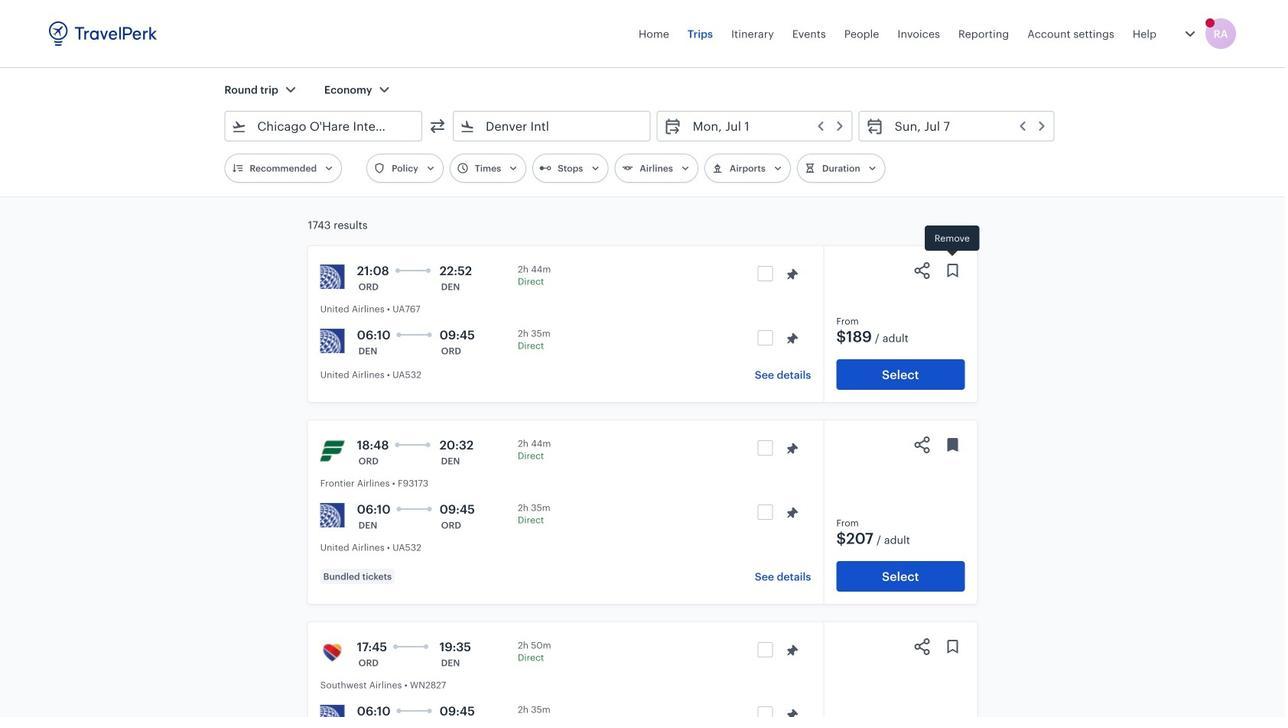 Task type: locate. For each thing, give the bounding box(es) containing it.
united airlines image
[[320, 265, 345, 289], [320, 329, 345, 353], [320, 503, 345, 528], [320, 705, 345, 718]]

To search field
[[475, 114, 630, 138]]

tooltip
[[925, 226, 980, 258]]

southwest airlines image
[[320, 641, 345, 665]]

Depart field
[[682, 114, 846, 138]]

3 united airlines image from the top
[[320, 503, 345, 528]]

frontier airlines image
[[320, 439, 345, 464]]



Task type: vqa. For each thing, say whether or not it's contained in the screenshot.
3rd the United Airlines image from the bottom
yes



Task type: describe. For each thing, give the bounding box(es) containing it.
4 united airlines image from the top
[[320, 705, 345, 718]]

2 united airlines image from the top
[[320, 329, 345, 353]]

Return field
[[884, 114, 1048, 138]]

1 united airlines image from the top
[[320, 265, 345, 289]]

From search field
[[247, 114, 402, 138]]



